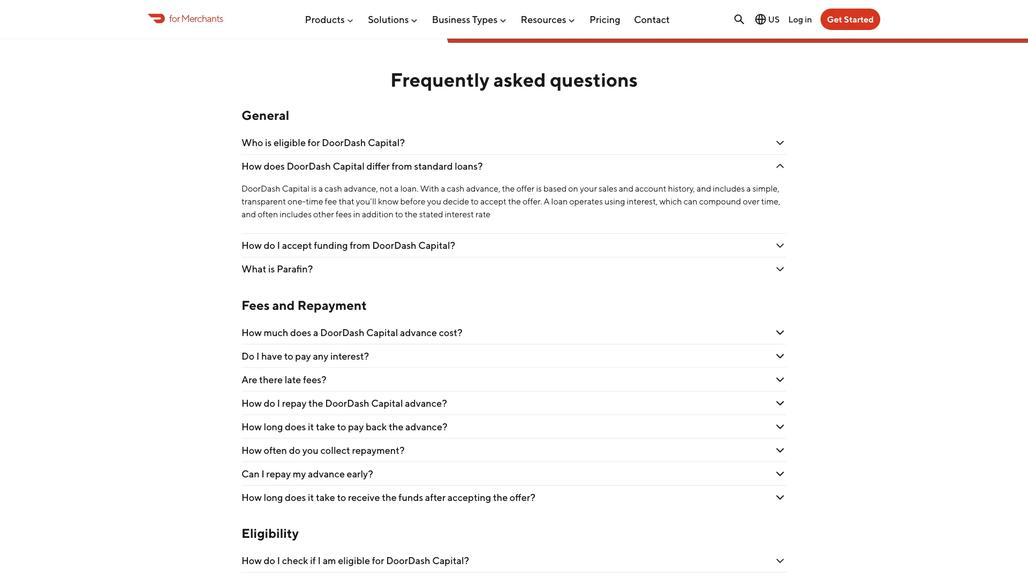 Task type: locate. For each thing, give the bounding box(es) containing it.
operates
[[569, 197, 603, 207]]

chevron down image for do i have to pay any interest?
[[774, 350, 787, 363]]

repay
[[282, 398, 307, 409], [266, 468, 291, 480]]

resources
[[521, 13, 566, 25]]

0 vertical spatial long
[[264, 421, 283, 433]]

do up the what is parafin?
[[264, 240, 275, 251]]

log in link
[[788, 14, 812, 24]]

does for how much does a doordash capital advance cost?
[[290, 327, 311, 338]]

to right have
[[284, 351, 293, 362]]

0 horizontal spatial for
[[169, 12, 180, 24]]

3 how from the top
[[241, 327, 262, 338]]

eligible down general
[[274, 137, 306, 149]]

1 vertical spatial advance
[[308, 468, 345, 480]]

and down transparent
[[241, 209, 256, 220]]

0 vertical spatial it
[[308, 421, 314, 433]]

the down fees?
[[308, 398, 323, 409]]

1 chevron down image from the top
[[774, 137, 787, 149]]

eligible right am
[[338, 555, 370, 567]]

for merchants link
[[148, 11, 223, 26]]

advance,
[[344, 184, 378, 194], [466, 184, 500, 194]]

asked
[[493, 68, 546, 91]]

1 vertical spatial in
[[353, 209, 360, 220]]

how for how long does it take to pay back the advance?
[[241, 421, 262, 433]]

includes down one-
[[280, 209, 312, 220]]

1 take from the top
[[316, 421, 335, 433]]

7 chevron down image from the top
[[774, 444, 787, 457]]

2 how from the top
[[241, 240, 262, 251]]

how for how much does a doordash capital advance cost?
[[241, 327, 262, 338]]

do for repay
[[264, 398, 275, 409]]

advance?
[[405, 398, 447, 409], [405, 421, 447, 433]]

how much does a doordash capital advance cost?
[[241, 327, 462, 338]]

1 vertical spatial eligible
[[338, 555, 370, 567]]

from right funding
[[350, 240, 370, 251]]

it down can i repay my advance early? at the left bottom
[[308, 492, 314, 503]]

in
[[805, 14, 812, 24], [353, 209, 360, 220]]

1 vertical spatial long
[[264, 492, 283, 503]]

1 horizontal spatial accept
[[480, 197, 506, 207]]

cash
[[325, 184, 342, 194], [447, 184, 464, 194]]

solutions
[[368, 13, 409, 25]]

8 how from the top
[[241, 555, 262, 567]]

does up transparent
[[264, 161, 285, 172]]

2 advance, from the left
[[466, 184, 500, 194]]

includes
[[713, 184, 745, 194], [280, 209, 312, 220]]

sales
[[599, 184, 617, 194]]

0 vertical spatial capital?
[[368, 137, 405, 149]]

cash up fee
[[325, 184, 342, 194]]

interest
[[445, 209, 474, 220]]

capital up one-
[[282, 184, 310, 194]]

from up loan.
[[392, 161, 412, 172]]

i down are there late fees?
[[277, 398, 280, 409]]

you up stated on the top left of page
[[427, 197, 441, 207]]

to up rate
[[471, 197, 479, 207]]

advance left cost?
[[400, 327, 437, 338]]

after
[[425, 492, 446, 503]]

simple,
[[753, 184, 779, 194]]

take for receive
[[316, 492, 335, 503]]

2 long from the top
[[264, 492, 283, 503]]

in right fees
[[353, 209, 360, 220]]

chevron down image for how long does it take to pay back the advance?
[[774, 421, 787, 433]]

2 it from the top
[[308, 492, 314, 503]]

7 how from the top
[[241, 492, 262, 503]]

the right back
[[389, 421, 403, 433]]

accept up rate
[[480, 197, 506, 207]]

accept up parafin?
[[282, 240, 312, 251]]

1 horizontal spatial from
[[392, 161, 412, 172]]

6 how from the top
[[241, 445, 262, 456]]

standard
[[414, 161, 453, 172]]

2 take from the top
[[316, 492, 335, 503]]

3 chevron down image from the top
[[774, 263, 787, 276]]

how for how do i check if i am eligible for doordash capital?
[[241, 555, 262, 567]]

long for how long does it take to pay back the advance?
[[264, 421, 283, 433]]

how do i check if i am eligible for doordash capital?
[[241, 555, 469, 567]]

chevron down image for how often do you collect repayment?
[[774, 444, 787, 457]]

take down can i repay my advance early? at the left bottom
[[316, 492, 335, 503]]

fees
[[336, 209, 352, 220]]

advance, up rate
[[466, 184, 500, 194]]

my
[[293, 468, 306, 480]]

4 how from the top
[[241, 398, 262, 409]]

business types
[[432, 13, 498, 25]]

what is parafin?
[[241, 263, 313, 275]]

over
[[743, 197, 760, 207]]

0 horizontal spatial advance,
[[344, 184, 378, 194]]

1 long from the top
[[264, 421, 283, 433]]

includes up compound at top right
[[713, 184, 745, 194]]

0 horizontal spatial in
[[353, 209, 360, 220]]

check
[[282, 555, 308, 567]]

2 chevron down image from the top
[[774, 239, 787, 252]]

who is eligible for doordash capital?
[[241, 137, 405, 149]]

loan
[[551, 197, 568, 207]]

get started button
[[821, 9, 880, 30]]

0 horizontal spatial cash
[[325, 184, 342, 194]]

1 vertical spatial take
[[316, 492, 335, 503]]

you up can i repay my advance early? at the left bottom
[[302, 445, 318, 456]]

how long does it take to receive the funds after accepting the offer?
[[241, 492, 535, 503]]

from for differ
[[392, 161, 412, 172]]

do left check
[[264, 555, 275, 567]]

does down my
[[285, 492, 306, 503]]

frequently asked questions
[[390, 68, 638, 91]]

receive
[[348, 492, 380, 503]]

pay left back
[[348, 421, 364, 433]]

long down there
[[264, 421, 283, 433]]

how for how often do you collect repayment?
[[241, 445, 262, 456]]

1 horizontal spatial includes
[[713, 184, 745, 194]]

1 vertical spatial advance?
[[405, 421, 447, 433]]

0 vertical spatial in
[[805, 14, 812, 24]]

0 horizontal spatial from
[[350, 240, 370, 251]]

history,
[[668, 184, 695, 194]]

you inside doordash capital is a cash advance, not a loan. with a cash advance, the offer is based on your sales and account history, and includes a simple, transparent one-time fee that you'll know before you decide to accept the offer. a loan operates using interest, which can compound over time, and often includes other fees in addition to the stated interest rate
[[427, 197, 441, 207]]

take
[[316, 421, 335, 433], [316, 492, 335, 503]]

eligible
[[274, 137, 306, 149], [338, 555, 370, 567]]

can i repay my advance early?
[[241, 468, 373, 480]]

pricing link
[[589, 9, 620, 29]]

1 vertical spatial pay
[[348, 421, 364, 433]]

5 how from the top
[[241, 421, 262, 433]]

how
[[241, 161, 262, 172], [241, 240, 262, 251], [241, 327, 262, 338], [241, 398, 262, 409], [241, 421, 262, 433], [241, 445, 262, 456], [241, 492, 262, 503], [241, 555, 262, 567]]

advance down how often do you collect repayment?
[[308, 468, 345, 480]]

advance, up you'll
[[344, 184, 378, 194]]

2 vertical spatial capital?
[[432, 555, 469, 567]]

1 vertical spatial for
[[308, 137, 320, 149]]

started
[[844, 14, 874, 24]]

for merchants
[[169, 12, 223, 24]]

take for pay
[[316, 421, 335, 433]]

often down transparent
[[258, 209, 278, 220]]

1 vertical spatial you
[[302, 445, 318, 456]]

can
[[241, 468, 259, 480]]

is
[[265, 137, 272, 149], [311, 184, 317, 194], [536, 184, 542, 194], [268, 263, 275, 275]]

advance
[[400, 327, 437, 338], [308, 468, 345, 480]]

chevron down image
[[774, 137, 787, 149], [774, 397, 787, 410], [774, 421, 787, 433], [774, 555, 787, 568]]

3 chevron down image from the top
[[774, 421, 787, 433]]

to down how do i repay the doordash capital advance?
[[337, 421, 346, 433]]

long up eligibility
[[264, 492, 283, 503]]

0 horizontal spatial eligible
[[274, 137, 306, 149]]

in right log
[[805, 14, 812, 24]]

it up how often do you collect repayment?
[[308, 421, 314, 433]]

6 chevron down image from the top
[[774, 374, 787, 386]]

chevron down image for who is eligible for doordash capital?
[[774, 137, 787, 149]]

chevron down image for how do i check if i am eligible for doordash capital?
[[774, 555, 787, 568]]

stated
[[419, 209, 443, 220]]

1 chevron down image from the top
[[774, 160, 787, 173]]

accept inside doordash capital is a cash advance, not a loan. with a cash advance, the offer is based on your sales and account history, and includes a simple, transparent one-time fee that you'll know before you decide to accept the offer. a loan operates using interest, which can compound over time, and often includes other fees in addition to the stated interest rate
[[480, 197, 506, 207]]

2 horizontal spatial for
[[372, 555, 384, 567]]

a
[[544, 197, 550, 207]]

there
[[259, 374, 283, 386]]

have
[[261, 351, 282, 362]]

who
[[241, 137, 263, 149]]

i
[[277, 240, 280, 251], [256, 351, 259, 362], [277, 398, 280, 409], [261, 468, 264, 480], [277, 555, 280, 567], [318, 555, 321, 567]]

2 chevron down image from the top
[[774, 397, 787, 410]]

and up using
[[619, 184, 633, 194]]

often inside doordash capital is a cash advance, not a loan. with a cash advance, the offer is based on your sales and account history, and includes a simple, transparent one-time fee that you'll know before you decide to accept the offer. a loan operates using interest, which can compound over time, and often includes other fees in addition to the stated interest rate
[[258, 209, 278, 220]]

1 it from the top
[[308, 421, 314, 433]]

9 chevron down image from the top
[[774, 491, 787, 504]]

it for receive
[[308, 492, 314, 503]]

1 horizontal spatial pay
[[348, 421, 364, 433]]

4 chevron down image from the top
[[774, 555, 787, 568]]

pay
[[295, 351, 311, 362], [348, 421, 364, 433]]

chevron down image
[[774, 160, 787, 173], [774, 239, 787, 252], [774, 263, 787, 276], [774, 326, 787, 339], [774, 350, 787, 363], [774, 374, 787, 386], [774, 444, 787, 457], [774, 468, 787, 481], [774, 491, 787, 504]]

chevron down image for how do i accept funding from doordash capital?
[[774, 239, 787, 252]]

i left check
[[277, 555, 280, 567]]

1 vertical spatial from
[[350, 240, 370, 251]]

1 horizontal spatial cash
[[447, 184, 464, 194]]

how do i repay the doordash capital advance?
[[241, 398, 447, 409]]

1 horizontal spatial eligible
[[338, 555, 370, 567]]

repay left my
[[266, 468, 291, 480]]

the down before
[[405, 209, 417, 220]]

i right do
[[256, 351, 259, 362]]

addition
[[362, 209, 394, 220]]

decide
[[443, 197, 469, 207]]

take up how often do you collect repayment?
[[316, 421, 335, 433]]

does
[[264, 161, 285, 172], [290, 327, 311, 338], [285, 421, 306, 433], [285, 492, 306, 503]]

how do i accept funding from doordash capital?
[[241, 240, 455, 251]]

0 vertical spatial pay
[[295, 351, 311, 362]]

fees and repayment
[[241, 298, 367, 313]]

know
[[378, 197, 399, 207]]

1 vertical spatial often
[[264, 445, 287, 456]]

capital?
[[368, 137, 405, 149], [418, 240, 455, 251], [432, 555, 469, 567]]

frequently
[[390, 68, 489, 91]]

5 chevron down image from the top
[[774, 350, 787, 363]]

the left offer?
[[493, 492, 508, 503]]

0 horizontal spatial pay
[[295, 351, 311, 362]]

0 vertical spatial often
[[258, 209, 278, 220]]

8 chevron down image from the top
[[774, 468, 787, 481]]

0 vertical spatial for
[[169, 12, 180, 24]]

accept
[[480, 197, 506, 207], [282, 240, 312, 251]]

and
[[619, 184, 633, 194], [697, 184, 711, 194], [241, 209, 256, 220], [272, 298, 295, 313]]

1 vertical spatial capital?
[[418, 240, 455, 251]]

does up how often do you collect repayment?
[[285, 421, 306, 433]]

0 vertical spatial take
[[316, 421, 335, 433]]

that
[[339, 197, 354, 207]]

often up can i repay my advance early? at the left bottom
[[264, 445, 287, 456]]

0 vertical spatial you
[[427, 197, 441, 207]]

does up do i have to pay any interest?
[[290, 327, 311, 338]]

fee
[[325, 197, 337, 207]]

0 vertical spatial accept
[[480, 197, 506, 207]]

1 how from the top
[[241, 161, 262, 172]]

0 vertical spatial from
[[392, 161, 412, 172]]

what
[[241, 263, 266, 275]]

globe line image
[[754, 13, 767, 26]]

1 vertical spatial it
[[308, 492, 314, 503]]

2 cash from the left
[[447, 184, 464, 194]]

cash up decide
[[447, 184, 464, 194]]

chevron down image for what is parafin?
[[774, 263, 787, 276]]

business
[[432, 13, 470, 25]]

1 horizontal spatial advance,
[[466, 184, 500, 194]]

2 vertical spatial for
[[372, 555, 384, 567]]

1 horizontal spatial advance
[[400, 327, 437, 338]]

1 horizontal spatial you
[[427, 197, 441, 207]]

to
[[471, 197, 479, 207], [395, 209, 403, 220], [284, 351, 293, 362], [337, 421, 346, 433], [337, 492, 346, 503]]

1 horizontal spatial for
[[308, 137, 320, 149]]

interest,
[[627, 197, 658, 207]]

4 chevron down image from the top
[[774, 326, 787, 339]]

do down there
[[264, 398, 275, 409]]

0 horizontal spatial includes
[[280, 209, 312, 220]]

capital left differ
[[333, 161, 365, 172]]

how does doordash capital differ from standard loans?
[[241, 161, 483, 172]]

pay left any on the left bottom
[[295, 351, 311, 362]]

are
[[241, 374, 257, 386]]

1 vertical spatial accept
[[282, 240, 312, 251]]

do
[[264, 240, 275, 251], [264, 398, 275, 409], [289, 445, 300, 456], [264, 555, 275, 567]]

repay down late
[[282, 398, 307, 409]]

do
[[241, 351, 254, 362]]



Task type: describe. For each thing, give the bounding box(es) containing it.
do for check
[[264, 555, 275, 567]]

1 advance, from the left
[[344, 184, 378, 194]]

general
[[241, 108, 289, 123]]

0 vertical spatial includes
[[713, 184, 745, 194]]

a up time
[[318, 184, 323, 194]]

based
[[543, 184, 567, 194]]

for inside 'link'
[[169, 12, 180, 24]]

a up any on the left bottom
[[313, 327, 318, 338]]

i right the can
[[261, 468, 264, 480]]

and up can on the top right of the page
[[697, 184, 711, 194]]

pricing
[[589, 13, 620, 25]]

repayment?
[[352, 445, 405, 456]]

the left offer
[[502, 184, 515, 194]]

contact link
[[634, 9, 670, 29]]

1 horizontal spatial in
[[805, 14, 812, 24]]

rate
[[475, 209, 491, 220]]

cost?
[[439, 327, 462, 338]]

from for funding
[[350, 240, 370, 251]]

fees
[[241, 298, 270, 313]]

0 vertical spatial advance?
[[405, 398, 447, 409]]

questions
[[550, 68, 638, 91]]

chevron down image for how does doordash capital differ from standard loans?
[[774, 160, 787, 173]]

to down know
[[395, 209, 403, 220]]

parafin?
[[277, 263, 313, 275]]

chevron down image for how much does a doordash capital advance cost?
[[774, 326, 787, 339]]

i up the what is parafin?
[[277, 240, 280, 251]]

1 vertical spatial includes
[[280, 209, 312, 220]]

offer.
[[523, 197, 542, 207]]

with
[[420, 184, 439, 194]]

0 horizontal spatial accept
[[282, 240, 312, 251]]

log
[[788, 14, 803, 24]]

is right offer
[[536, 184, 542, 194]]

types
[[472, 13, 498, 25]]

chevron down image for can i repay my advance early?
[[774, 468, 787, 481]]

the left funds
[[382, 492, 397, 503]]

am
[[323, 555, 336, 567]]

how long does it take to pay back the advance?
[[241, 421, 447, 433]]

compound
[[699, 197, 741, 207]]

doordash capital is a cash advance, not a loan. with a cash advance, the offer is based on your sales and account history, and includes a simple, transparent one-time fee that you'll know before you decide to accept the offer. a loan operates using interest, which can compound over time, and often includes other fees in addition to the stated interest rate
[[241, 184, 780, 220]]

eligibility
[[241, 526, 299, 541]]

are there late fees?
[[241, 374, 328, 386]]

does for how long does it take to receive the funds after accepting the offer?
[[285, 492, 306, 503]]

offer?
[[510, 492, 535, 503]]

you'll
[[356, 197, 376, 207]]

loans?
[[455, 161, 483, 172]]

loan.
[[400, 184, 419, 194]]

does for how long does it take to pay back the advance?
[[285, 421, 306, 433]]

i right if
[[318, 555, 321, 567]]

1 cash from the left
[[325, 184, 342, 194]]

products
[[305, 13, 345, 25]]

long for how long does it take to receive the funds after accepting the offer?
[[264, 492, 283, 503]]

early?
[[347, 468, 373, 480]]

0 vertical spatial advance
[[400, 327, 437, 338]]

differ
[[366, 161, 390, 172]]

not
[[380, 184, 393, 194]]

funding
[[314, 240, 348, 251]]

which
[[659, 197, 682, 207]]

1 vertical spatial repay
[[266, 468, 291, 480]]

is up time
[[311, 184, 317, 194]]

resources link
[[521, 9, 576, 29]]

doordash inside doordash capital is a cash advance, not a loan. with a cash advance, the offer is based on your sales and account history, and includes a simple, transparent one-time fee that you'll know before you decide to accept the offer. a loan operates using interest, which can compound over time, and often includes other fees in addition to the stated interest rate
[[241, 184, 280, 194]]

do i have to pay any interest?
[[241, 351, 369, 362]]

offer
[[516, 184, 535, 194]]

0 vertical spatial repay
[[282, 398, 307, 409]]

how for how does doordash capital differ from standard loans?
[[241, 161, 262, 172]]

accepting
[[448, 492, 491, 503]]

chevron down image for are there late fees?
[[774, 374, 787, 386]]

back
[[366, 421, 387, 433]]

is right what
[[268, 263, 275, 275]]

products link
[[305, 9, 354, 29]]

one-
[[288, 197, 306, 207]]

a up over
[[746, 184, 751, 194]]

0 horizontal spatial you
[[302, 445, 318, 456]]

collect
[[320, 445, 350, 456]]

0 horizontal spatial advance
[[308, 468, 345, 480]]

how often do you collect repayment?
[[241, 445, 407, 456]]

contact
[[634, 13, 670, 25]]

chevron down image for how do i repay the doordash capital advance?
[[774, 397, 787, 410]]

business types link
[[432, 9, 507, 29]]

get
[[827, 14, 842, 24]]

to left receive on the left bottom
[[337, 492, 346, 503]]

how for how long does it take to receive the funds after accepting the offer?
[[241, 492, 262, 503]]

chevron down image for how long does it take to receive the funds after accepting the offer?
[[774, 491, 787, 504]]

can
[[684, 197, 697, 207]]

it for pay
[[308, 421, 314, 433]]

us
[[768, 14, 780, 24]]

get started
[[827, 14, 874, 24]]

much
[[264, 327, 288, 338]]

using
[[605, 197, 625, 207]]

time
[[306, 197, 323, 207]]

other
[[313, 209, 334, 220]]

0 vertical spatial eligible
[[274, 137, 306, 149]]

your
[[580, 184, 597, 194]]

capital inside doordash capital is a cash advance, not a loan. with a cash advance, the offer is based on your sales and account history, and includes a simple, transparent one-time fee that you'll know before you decide to accept the offer. a loan operates using interest, which can compound over time, and often includes other fees in addition to the stated interest rate
[[282, 184, 310, 194]]

log in
[[788, 14, 812, 24]]

late
[[285, 374, 301, 386]]

is right who at left top
[[265, 137, 272, 149]]

the down offer
[[508, 197, 521, 207]]

a right with
[[441, 184, 445, 194]]

do for accept
[[264, 240, 275, 251]]

interest?
[[330, 351, 369, 362]]

capital up the interest?
[[366, 327, 398, 338]]

do up my
[[289, 445, 300, 456]]

capital up back
[[371, 398, 403, 409]]

how for how do i repay the doordash capital advance?
[[241, 398, 262, 409]]

solutions link
[[368, 9, 418, 29]]

a right the not
[[394, 184, 399, 194]]

any
[[313, 351, 328, 362]]

repayment
[[297, 298, 367, 313]]

and right fees
[[272, 298, 295, 313]]

how for how do i accept funding from doordash capital?
[[241, 240, 262, 251]]

time,
[[761, 197, 780, 207]]

fees?
[[303, 374, 326, 386]]

in inside doordash capital is a cash advance, not a loan. with a cash advance, the offer is based on your sales and account history, and includes a simple, transparent one-time fee that you'll know before you decide to accept the offer. a loan operates using interest, which can compound over time, and often includes other fees in addition to the stated interest rate
[[353, 209, 360, 220]]



